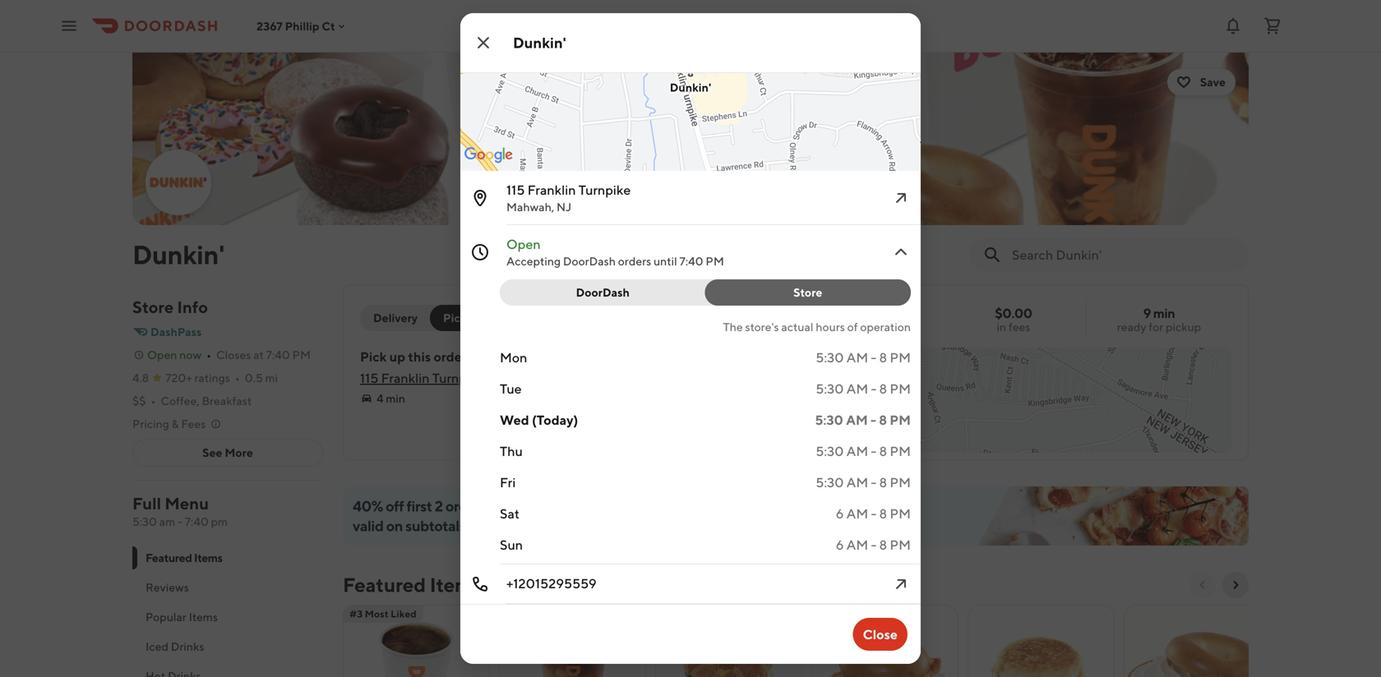 Task type: vqa. For each thing, say whether or not it's contained in the screenshot.


Task type: locate. For each thing, give the bounding box(es) containing it.
1 vertical spatial turnpike
[[432, 370, 485, 386]]

8
[[879, 350, 887, 365], [879, 381, 887, 397], [879, 412, 887, 428], [879, 444, 887, 459], [879, 475, 887, 490], [879, 506, 887, 522], [879, 537, 887, 553]]

min right 9
[[1153, 305, 1175, 321]]

mahwah,
[[506, 200, 554, 214]]

up left to
[[490, 497, 507, 515]]

doordash
[[563, 254, 616, 268], [576, 286, 630, 299]]

1 vertical spatial click item image
[[891, 575, 911, 594]]

1 vertical spatial 6
[[836, 537, 844, 553]]

• right now
[[206, 348, 211, 362]]

5 8 from the top
[[879, 475, 887, 490]]

2 horizontal spatial 7:40
[[679, 254, 703, 268]]

map region
[[270, 0, 1111, 173], [444, 290, 1286, 501]]

turnpike down the order at the left of the page
[[432, 370, 485, 386]]

Delivery radio
[[360, 305, 441, 331]]

0 horizontal spatial turnpike
[[432, 370, 485, 386]]

1 horizontal spatial turnpike
[[579, 182, 631, 198]]

1 8 from the top
[[879, 350, 887, 365]]

115 inside 115 franklin turnpike mahwah, nj
[[506, 182, 525, 198]]

featured items up 'liked'
[[343, 573, 481, 597]]

7:40 down menu
[[185, 515, 209, 529]]

bacon egg and cheese image
[[812, 605, 958, 677]]

•
[[206, 348, 211, 362], [235, 371, 240, 385], [151, 394, 156, 408]]

0 vertical spatial map region
[[270, 0, 1111, 173]]

0 items, open order cart image
[[1263, 16, 1282, 36]]

0 horizontal spatial store
[[132, 298, 174, 317]]

0 vertical spatial doordash
[[563, 254, 616, 268]]

1 vertical spatial map region
[[444, 290, 1286, 501]]

3 am from the top
[[846, 412, 868, 428]]

orders inside 40% off first 2 orders up to $10 off with 40welcome, valid on subtotals $15
[[445, 497, 487, 515]]

powered by google image up mahwah,
[[464, 147, 513, 164]]

orders up $15
[[445, 497, 487, 515]]

min
[[1153, 305, 1175, 321], [386, 392, 405, 405]]

1 vertical spatial items
[[430, 573, 481, 597]]

0 horizontal spatial off
[[386, 497, 404, 515]]

franklin up 4 min
[[381, 370, 430, 386]]

7:40 inside the open accepting doordash orders until 7:40 pm
[[679, 254, 703, 268]]

5:30 am - 8 pm
[[816, 350, 911, 365], [816, 381, 911, 397], [815, 412, 911, 428], [816, 444, 911, 459], [816, 475, 911, 490]]

- for mon
[[871, 350, 877, 365]]

1 horizontal spatial orders
[[618, 254, 651, 268]]

close dunkin' image
[[474, 33, 493, 53]]

featured up #3 most liked
[[343, 573, 426, 597]]

pickup
[[1166, 320, 1201, 334]]

0 vertical spatial items
[[194, 551, 222, 565]]

min for 4
[[386, 392, 405, 405]]

5:30 for thu
[[816, 444, 844, 459]]

powered by google image
[[464, 147, 513, 164], [502, 429, 551, 446]]

powered by google image down wed in the bottom left of the page
[[502, 429, 551, 446]]

0 horizontal spatial 7:40
[[185, 515, 209, 529]]

am for mon
[[846, 350, 868, 365]]

up left this
[[389, 349, 405, 365]]

items up reviews "button"
[[194, 551, 222, 565]]

0 vertical spatial 7:40
[[679, 254, 703, 268]]

map region containing dunkin'
[[270, 0, 1111, 173]]

5:30 inside full menu 5:30 am - 7:40 pm
[[132, 515, 157, 529]]

store for store info
[[132, 298, 174, 317]]

turnpike up the open accepting doordash orders until 7:40 pm
[[579, 182, 631, 198]]

7 8 from the top
[[879, 537, 887, 553]]

0 horizontal spatial franklin
[[381, 370, 430, 386]]

ready
[[1117, 320, 1146, 334]]

subtotals
[[405, 517, 466, 535]]

1 horizontal spatial franklin
[[527, 182, 576, 198]]

doordash inside the open accepting doordash orders until 7:40 pm
[[563, 254, 616, 268]]

5:30 am - 8 pm for thu
[[816, 444, 911, 459]]

1 vertical spatial up
[[490, 497, 507, 515]]

9
[[1143, 305, 1151, 321]]

1 am from the top
[[846, 350, 868, 365]]

115
[[506, 182, 525, 198], [360, 370, 378, 386]]

open menu image
[[59, 16, 79, 36]]

first
[[406, 497, 432, 515]]

- for fri
[[871, 475, 877, 490]]

7:40 inside full menu 5:30 am - 7:40 pm
[[185, 515, 209, 529]]

7:40 right "at"
[[266, 348, 290, 362]]

store up the store's actual hours of operation
[[793, 286, 822, 299]]

2367 phillip ct
[[256, 19, 335, 33]]

&
[[172, 417, 179, 431]]

in
[[997, 320, 1006, 334]]

full menu 5:30 am - 7:40 pm
[[132, 494, 228, 529]]

open down dashpass
[[147, 348, 177, 362]]

0.5
[[245, 371, 263, 385]]

items inside button
[[189, 610, 218, 624]]

am for tue
[[846, 381, 868, 397]]

• left 0.5
[[235, 371, 240, 385]]

2
[[435, 497, 443, 515]]

#3 most liked button
[[343, 605, 490, 677]]

items
[[194, 551, 222, 565], [430, 573, 481, 597], [189, 610, 218, 624]]

1 vertical spatial 115
[[360, 370, 378, 386]]

2 6 am - 8 pm from the top
[[836, 537, 911, 553]]

5:30 for mon
[[816, 350, 844, 365]]

1 vertical spatial doordash
[[576, 286, 630, 299]]

pm
[[211, 515, 228, 529]]

115 up mahwah,
[[506, 182, 525, 198]]

orders
[[618, 254, 651, 268], [445, 497, 487, 515]]

1 6 from the top
[[836, 506, 844, 522]]

0 vertical spatial featured items
[[146, 551, 222, 565]]

0 vertical spatial open
[[506, 236, 541, 252]]

5:30 for tue
[[816, 381, 844, 397]]

dunkin'
[[513, 34, 566, 51], [670, 81, 711, 94], [670, 81, 711, 94], [132, 239, 224, 270]]

pm for mon
[[890, 350, 911, 365]]

turnpike
[[579, 182, 631, 198], [432, 370, 485, 386]]

2 click item image from the top
[[891, 575, 911, 594]]

off right $10
[[552, 497, 570, 515]]

- for sat
[[871, 506, 877, 522]]

• right $$ on the left
[[151, 394, 156, 408]]

1 horizontal spatial off
[[552, 497, 570, 515]]

8 for thu
[[879, 444, 887, 459]]

am for fri
[[846, 475, 868, 490]]

original blend iced coffee image
[[500, 605, 645, 677]]

click item image up click item icon at the top right of page
[[891, 188, 911, 208]]

store inside store button
[[793, 286, 822, 299]]

0 horizontal spatial 115
[[360, 370, 378, 386]]

save
[[1200, 75, 1226, 89]]

2367 phillip ct button
[[256, 19, 348, 33]]

store up dashpass
[[132, 298, 174, 317]]

the store's actual hours of operation
[[723, 320, 911, 334]]

- inside full menu 5:30 am - 7:40 pm
[[178, 515, 182, 529]]

1 vertical spatial powered by google image
[[502, 429, 551, 446]]

ratings
[[194, 371, 230, 385]]

0 vertical spatial min
[[1153, 305, 1175, 321]]

- for sun
[[871, 537, 877, 553]]

save button
[[1167, 69, 1236, 95]]

1 6 am - 8 pm from the top
[[836, 506, 911, 522]]

1 horizontal spatial up
[[490, 497, 507, 515]]

4 8 from the top
[[879, 444, 887, 459]]

40% off first 2 orders up to $10 off with 40welcome, valid on subtotals $15
[[353, 497, 705, 535]]

thu
[[500, 444, 523, 459]]

0 vertical spatial featured
[[146, 551, 192, 565]]

sat
[[500, 506, 519, 522]]

off up on
[[386, 497, 404, 515]]

0 vertical spatial 6 am - 8 pm
[[836, 506, 911, 522]]

2 vertical spatial items
[[189, 610, 218, 624]]

fees
[[1009, 320, 1030, 334]]

1 horizontal spatial store
[[793, 286, 822, 299]]

bagel with cream cheese spread image
[[1125, 605, 1270, 677]]

2 off from the left
[[552, 497, 570, 515]]

0 vertical spatial click item image
[[891, 188, 911, 208]]

Store button
[[705, 280, 911, 306]]

items up drinks
[[189, 610, 218, 624]]

- for tue
[[871, 381, 877, 397]]

min inside 9 min ready for pickup
[[1153, 305, 1175, 321]]

2 am from the top
[[846, 381, 868, 397]]

1 vertical spatial open
[[147, 348, 177, 362]]

dunkin' image
[[132, 53, 1249, 225], [147, 151, 210, 214]]

0 horizontal spatial •
[[151, 394, 156, 408]]

0 horizontal spatial orders
[[445, 497, 487, 515]]

115 franklin turnpike link
[[360, 370, 485, 386]]

pricing & fees
[[132, 417, 206, 431]]

1 vertical spatial orders
[[445, 497, 487, 515]]

order methods option group
[[360, 305, 494, 331]]

click item image
[[891, 188, 911, 208], [891, 575, 911, 594]]

close button
[[853, 618, 908, 651]]

up
[[389, 349, 405, 365], [490, 497, 507, 515]]

1 vertical spatial min
[[386, 392, 405, 405]]

1 vertical spatial 6 am - 8 pm
[[836, 537, 911, 553]]

open up 'accepting'
[[506, 236, 541, 252]]

7 am from the top
[[846, 537, 868, 553]]

iced
[[146, 640, 169, 654]]

full
[[132, 494, 161, 513]]

min right 4
[[386, 392, 405, 405]]

wed
[[500, 412, 529, 428]]

2 vertical spatial •
[[151, 394, 156, 408]]

franklin up nj
[[527, 182, 576, 198]]

1 horizontal spatial open
[[506, 236, 541, 252]]

1 vertical spatial franklin
[[381, 370, 430, 386]]

featured up reviews
[[146, 551, 192, 565]]

featured items
[[146, 551, 222, 565], [343, 573, 481, 597]]

order
[[434, 349, 467, 365]]

popular items
[[146, 610, 218, 624]]

sausage egg and cheese image
[[656, 605, 802, 677]]

5:30
[[816, 350, 844, 365], [816, 381, 844, 397], [815, 412, 843, 428], [816, 444, 844, 459], [816, 475, 844, 490], [132, 515, 157, 529]]

0 horizontal spatial up
[[389, 349, 405, 365]]

turnpike inside 115 franklin turnpike mahwah, nj
[[579, 182, 631, 198]]

0 vertical spatial up
[[389, 349, 405, 365]]

open inside the open accepting doordash orders until 7:40 pm
[[506, 236, 541, 252]]

0 vertical spatial 115
[[506, 182, 525, 198]]

1 vertical spatial featured items
[[343, 573, 481, 597]]

of
[[847, 320, 858, 334]]

click item image
[[891, 243, 911, 262]]

1 vertical spatial featured
[[343, 573, 426, 597]]

reviews button
[[132, 573, 323, 603]]

notification bell image
[[1223, 16, 1243, 36]]

2 horizontal spatial •
[[235, 371, 240, 385]]

wed (today)
[[500, 412, 578, 428]]

0 horizontal spatial min
[[386, 392, 405, 405]]

7:40
[[679, 254, 703, 268], [266, 348, 290, 362], [185, 515, 209, 529]]

0 vertical spatial powered by google image
[[464, 147, 513, 164]]

off
[[386, 497, 404, 515], [552, 497, 570, 515]]

115 down pick
[[360, 370, 378, 386]]

5:30 am - 8 pm for tue
[[816, 381, 911, 397]]

doordash up the doordash button
[[563, 254, 616, 268]]

original blend image
[[344, 605, 489, 677]]

5 am from the top
[[846, 475, 868, 490]]

2 vertical spatial 7:40
[[185, 515, 209, 529]]

next button of carousel image
[[1229, 579, 1242, 592]]

1 horizontal spatial min
[[1153, 305, 1175, 321]]

6 8 from the top
[[879, 506, 887, 522]]

featured
[[146, 551, 192, 565], [343, 573, 426, 597]]

7:40 right until on the top of page
[[679, 254, 703, 268]]

am for thu
[[846, 444, 868, 459]]

click item image up close button
[[891, 575, 911, 594]]

40welcome,
[[604, 497, 705, 515]]

pricing & fees button
[[132, 416, 222, 432]]

3 8 from the top
[[879, 412, 887, 428]]

0 horizontal spatial featured
[[146, 551, 192, 565]]

1 horizontal spatial 115
[[506, 182, 525, 198]]

items down subtotals
[[430, 573, 481, 597]]

open
[[506, 236, 541, 252], [147, 348, 177, 362]]

am
[[846, 350, 868, 365], [846, 381, 868, 397], [846, 412, 868, 428], [846, 444, 868, 459], [846, 475, 868, 490], [846, 506, 868, 522], [846, 537, 868, 553]]

0 vertical spatial •
[[206, 348, 211, 362]]

fri
[[500, 475, 516, 490]]

0 vertical spatial 6
[[836, 506, 844, 522]]

pm
[[706, 254, 724, 268], [292, 348, 311, 362], [890, 350, 911, 365], [890, 381, 911, 397], [890, 412, 911, 428], [890, 444, 911, 459], [890, 475, 911, 490], [890, 506, 911, 522], [890, 537, 911, 553]]

2 8 from the top
[[879, 381, 887, 397]]

0 vertical spatial franklin
[[527, 182, 576, 198]]

0 horizontal spatial open
[[147, 348, 177, 362]]

8 for wed (today)
[[879, 412, 887, 428]]

1 horizontal spatial •
[[206, 348, 211, 362]]

$10
[[526, 497, 550, 515]]

0 vertical spatial turnpike
[[579, 182, 631, 198]]

info
[[177, 298, 208, 317]]

2 6 from the top
[[836, 537, 844, 553]]

6 am from the top
[[846, 506, 868, 522]]

4 am from the top
[[846, 444, 868, 459]]

sun
[[500, 537, 523, 553]]

orders left until on the top of page
[[618, 254, 651, 268]]

1 vertical spatial 7:40
[[266, 348, 290, 362]]

0 vertical spatial orders
[[618, 254, 651, 268]]

am for sun
[[846, 537, 868, 553]]

9 min ready for pickup
[[1117, 305, 1201, 334]]

1 horizontal spatial featured
[[343, 573, 426, 597]]

doordash down the open accepting doordash orders until 7:40 pm
[[576, 286, 630, 299]]

6 am - 8 pm
[[836, 506, 911, 522], [836, 537, 911, 553]]

5:30 for fri
[[816, 475, 844, 490]]

featured items up reviews
[[146, 551, 222, 565]]



Task type: describe. For each thing, give the bounding box(es) containing it.
see
[[202, 446, 222, 460]]

powered by google image for the bottom map region
[[502, 429, 551, 446]]

store for store
[[793, 286, 822, 299]]

open for open now
[[147, 348, 177, 362]]

115 inside pick up this order at: 115 franklin turnpike
[[360, 370, 378, 386]]

pricing
[[132, 417, 169, 431]]

open for open accepting doordash orders until 7:40 pm
[[506, 236, 541, 252]]

dunkin' dialog
[[270, 0, 1111, 664]]

previous button of carousel image
[[1196, 579, 1209, 592]]

am for sat
[[846, 506, 868, 522]]

$$
[[132, 394, 146, 408]]

1 horizontal spatial featured items
[[343, 573, 481, 597]]

$0.00 in fees
[[995, 305, 1032, 334]]

4
[[377, 392, 384, 405]]

4.8
[[132, 371, 149, 385]]

1 off from the left
[[386, 497, 404, 515]]

0 horizontal spatial featured items
[[146, 551, 222, 565]]

powered by google image for map region containing dunkin'
[[464, 147, 513, 164]]

7:40 for menu
[[185, 515, 209, 529]]

the
[[723, 320, 743, 334]]

DoorDash button
[[500, 280, 716, 306]]

fees
[[181, 417, 206, 431]]

see more
[[202, 446, 253, 460]]

1 vertical spatial •
[[235, 371, 240, 385]]

accepting
[[506, 254, 561, 268]]

#3
[[349, 608, 363, 620]]

Item Search search field
[[1012, 246, 1236, 264]]

orders inside the open accepting doordash orders until 7:40 pm
[[618, 254, 651, 268]]

40%
[[353, 497, 383, 515]]

store's
[[745, 320, 779, 334]]

$0.00
[[995, 305, 1032, 321]]

Pickup radio
[[430, 305, 494, 331]]

this
[[408, 349, 431, 365]]

• closes at 7:40 pm
[[206, 348, 311, 362]]

close
[[863, 627, 898, 642]]

operation
[[860, 320, 911, 334]]

5:30 am - 8 pm for fri
[[816, 475, 911, 490]]

pm for thu
[[890, 444, 911, 459]]

4 min
[[377, 392, 405, 405]]

7:40 for accepting
[[679, 254, 703, 268]]

turnpike inside pick up this order at: 115 franklin turnpike
[[432, 370, 485, 386]]

pm for sun
[[890, 537, 911, 553]]

store info
[[132, 298, 208, 317]]

franklin inside 115 franklin turnpike mahwah, nj
[[527, 182, 576, 198]]

more
[[225, 446, 253, 460]]

$15
[[468, 517, 491, 535]]

pm for sat
[[890, 506, 911, 522]]

6 for sun
[[836, 537, 844, 553]]

reviews
[[146, 581, 189, 594]]

720+
[[165, 371, 192, 385]]

- for wed (today)
[[871, 412, 876, 428]]

phillip
[[285, 19, 319, 33]]

5:30 am - 8 pm for wed (today)
[[815, 412, 911, 428]]

dashpass
[[150, 325, 202, 339]]

(today)
[[532, 412, 578, 428]]

to
[[509, 497, 523, 515]]

now
[[179, 348, 201, 362]]

on
[[386, 517, 403, 535]]

up inside 40% off first 2 orders up to $10 off with 40welcome, valid on subtotals $15
[[490, 497, 507, 515]]

0.5 mi
[[245, 371, 278, 385]]

menu
[[165, 494, 209, 513]]

at
[[253, 348, 264, 362]]

hour options option group
[[500, 280, 911, 306]]

breakfast
[[202, 394, 252, 408]]

iced drinks
[[146, 640, 204, 654]]

featured inside heading
[[343, 573, 426, 597]]

#3 most liked
[[349, 608, 417, 620]]

- for thu
[[871, 444, 877, 459]]

tue
[[500, 381, 522, 397]]

pm for wed (today)
[[890, 412, 911, 428]]

8 for tue
[[879, 381, 887, 397]]

mon
[[500, 350, 527, 365]]

until
[[654, 254, 677, 268]]

actual
[[781, 320, 813, 334]]

mi
[[265, 371, 278, 385]]

coffee,
[[161, 394, 200, 408]]

6 am - 8 pm for sat
[[836, 506, 911, 522]]

hours
[[816, 320, 845, 334]]

$$ • coffee, breakfast
[[132, 394, 252, 408]]

doordash inside the doordash button
[[576, 286, 630, 299]]

115 franklin turnpike mahwah, nj
[[506, 182, 631, 214]]

6 for sat
[[836, 506, 844, 522]]

am for wed (today)
[[846, 412, 868, 428]]

for
[[1149, 320, 1163, 334]]

valid
[[353, 517, 383, 535]]

min for 9
[[1153, 305, 1175, 321]]

8 for mon
[[879, 350, 887, 365]]

egg and cheese image
[[968, 605, 1114, 677]]

items inside heading
[[430, 573, 481, 597]]

8 for fri
[[879, 475, 887, 490]]

most
[[365, 608, 389, 620]]

1 horizontal spatial 7:40
[[266, 348, 290, 362]]

popular items button
[[132, 603, 323, 632]]

6 am - 8 pm for sun
[[836, 537, 911, 553]]

franklin inside pick up this order at: 115 franklin turnpike
[[381, 370, 430, 386]]

2367
[[256, 19, 283, 33]]

drinks
[[171, 640, 204, 654]]

nj
[[557, 200, 572, 214]]

iced drinks button
[[132, 632, 323, 662]]

open accepting doordash orders until 7:40 pm
[[506, 236, 724, 268]]

see more button
[[133, 440, 322, 466]]

1 click item image from the top
[[891, 188, 911, 208]]

ct
[[322, 19, 335, 33]]

with
[[573, 497, 602, 515]]

at:
[[469, 349, 485, 365]]

5:30 for wed (today)
[[815, 412, 843, 428]]

+12015295559
[[506, 576, 597, 591]]

featured items heading
[[343, 572, 481, 598]]

pickup
[[443, 311, 480, 325]]

pm for fri
[[890, 475, 911, 490]]

5:30 am - 8 pm for mon
[[816, 350, 911, 365]]

am
[[159, 515, 175, 529]]

closes
[[216, 348, 251, 362]]

8 for sun
[[879, 537, 887, 553]]

up inside pick up this order at: 115 franklin turnpike
[[389, 349, 405, 365]]

pm for tue
[[890, 381, 911, 397]]

popular
[[146, 610, 186, 624]]

720+ ratings •
[[165, 371, 240, 385]]

pm inside the open accepting doordash orders until 7:40 pm
[[706, 254, 724, 268]]

liked
[[391, 608, 417, 620]]

8 for sat
[[879, 506, 887, 522]]

delivery
[[373, 311, 418, 325]]

open now
[[147, 348, 201, 362]]



